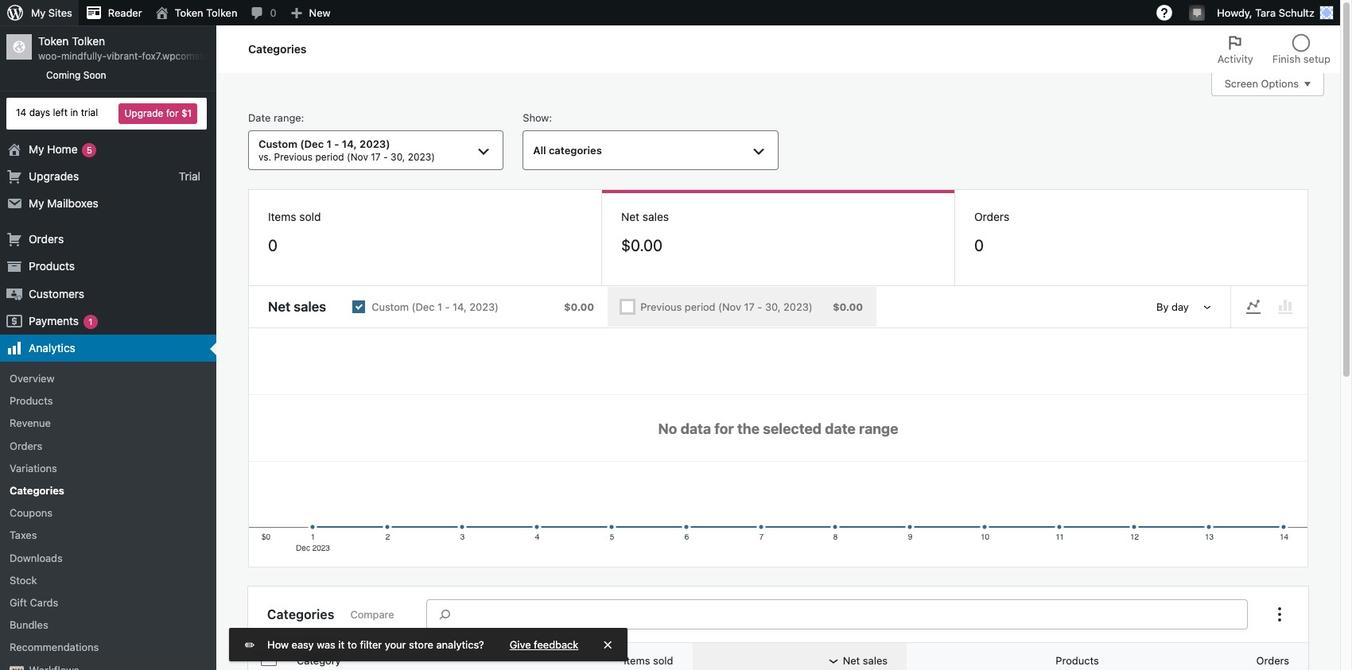 Task type: describe. For each thing, give the bounding box(es) containing it.
coupons
[[10, 507, 53, 520]]

gift
[[10, 597, 27, 609]]

net sales button
[[802, 647, 907, 671]]

my mailboxes
[[29, 196, 98, 210]]

range
[[274, 111, 301, 124]]

orders button
[[1215, 647, 1308, 671]]

token tolken
[[175, 6, 237, 19]]

payments
[[29, 314, 79, 327]]

customers link
[[0, 280, 216, 308]]

tara
[[1255, 6, 1276, 19]]

my sites
[[31, 6, 72, 19]]

pencil icon image
[[245, 639, 255, 651]]

your
[[385, 639, 406, 651]]

soon
[[83, 69, 106, 81]]

days
[[29, 107, 50, 119]]

items sold button
[[582, 647, 692, 671]]

1 : from the left
[[301, 111, 304, 124]]

line chart image
[[1244, 298, 1263, 317]]

customers
[[29, 287, 84, 300]]

1 horizontal spatial period
[[685, 301, 716, 314]]

items sold inside button
[[624, 655, 673, 668]]

for
[[166, 107, 179, 119]]

1 vertical spatial previous
[[640, 301, 682, 314]]

store
[[409, 639, 433, 651]]

howdy,
[[1217, 6, 1253, 19]]

1 products link from the top
[[0, 253, 216, 280]]

$1
[[181, 107, 192, 119]]

my for my mailboxes
[[29, 196, 44, 210]]

products inside button
[[1056, 655, 1099, 668]]

vibrant-
[[107, 50, 142, 62]]

my sites link
[[0, 0, 79, 25]]

categories
[[549, 144, 602, 157]]

tolken for token tolken woo-mindfully-vibrant-fox7.wpcomstaging.com coming soon
[[72, 34, 105, 48]]

downloads
[[10, 552, 63, 564]]

products button
[[1014, 647, 1118, 671]]

taxes
[[10, 529, 37, 542]]

to
[[347, 639, 357, 651]]

net inside 'net sales' button
[[843, 655, 860, 668]]

revenue link
[[0, 412, 216, 435]]

gift cards link
[[0, 592, 216, 614]]

✕
[[604, 639, 612, 651]]

variations
[[10, 462, 57, 475]]

upgrade
[[124, 107, 163, 119]]

compare
[[350, 609, 394, 621]]

✏
[[245, 639, 255, 651]]

Select All checkbox
[[261, 650, 277, 666]]

14, for custom (dec 1 - 14, 2023) vs. previous period (nov 17 - 30, 2023)
[[342, 138, 357, 151]]

net sales inside button
[[843, 655, 888, 668]]

compare button
[[344, 602, 401, 628]]

all
[[533, 144, 546, 157]]

overview link
[[0, 368, 216, 390]]

1 for custom (dec 1 - 14, 2023)
[[437, 301, 442, 314]]

17 inside custom (dec 1 - 14, 2023) vs. previous period (nov 17 - 30, 2023)
[[371, 151, 381, 163]]

0 horizontal spatial net
[[268, 299, 290, 315]]

new link
[[283, 0, 337, 25]]

all categories
[[533, 144, 602, 157]]

category button
[[287, 647, 370, 671]]

token tolken link
[[148, 0, 244, 25]]

main menu navigation
[[0, 25, 250, 671]]

net sales inside "performance indicators" menu
[[621, 210, 669, 224]]

1 vertical spatial sales
[[294, 299, 326, 315]]

toolbar navigation
[[0, 0, 1340, 29]]

categories for activity button
[[248, 42, 307, 56]]

reader
[[108, 6, 142, 19]]

my mailboxes link
[[0, 190, 216, 217]]

feedback
[[534, 639, 579, 651]]

easy
[[292, 639, 314, 651]]

automatewoo element
[[10, 666, 24, 671]]

home
[[47, 142, 78, 156]]

upgrade for $1
[[124, 107, 192, 119]]

custom (dec 1 - 14, 2023) vs. previous period (nov 17 - 30, 2023)
[[259, 138, 435, 163]]

my for my home 5
[[29, 142, 44, 156]]

performance indicators menu
[[248, 189, 1308, 287]]

stock
[[10, 574, 37, 587]]

token tolken woo-mindfully-vibrant-fox7.wpcomstaging.com coming soon
[[38, 34, 250, 81]]

0 link
[[244, 0, 283, 25]]

options
[[1261, 78, 1299, 90]]

analytics link
[[0, 335, 216, 362]]

payments 1
[[29, 314, 93, 327]]

schultz
[[1279, 6, 1315, 19]]

screen options
[[1225, 78, 1299, 90]]

sales inside button
[[863, 655, 888, 668]]

reader link
[[79, 0, 148, 25]]

coming
[[46, 69, 81, 81]]

fox7.wpcomstaging.com
[[142, 50, 250, 62]]

period inside custom (dec 1 - 14, 2023) vs. previous period (nov 17 - 30, 2023)
[[315, 151, 344, 163]]

0 inside 0 'link'
[[270, 6, 277, 19]]

date
[[248, 111, 271, 124]]

how easy was it to filter your store analytics?
[[267, 639, 484, 651]]

1 inside the payments 1
[[89, 316, 93, 327]]

gift cards
[[10, 597, 58, 609]]

1 for custom (dec 1 - 14, 2023) vs. previous period (nov 17 - 30, 2023)
[[327, 138, 332, 151]]

recommendations link
[[0, 637, 216, 659]]

it
[[338, 639, 345, 651]]

activity
[[1218, 52, 1254, 65]]

activity button
[[1208, 25, 1263, 73]]

0 for items sold
[[268, 236, 278, 255]]

show
[[523, 111, 549, 124]]

0 vertical spatial products
[[29, 260, 75, 273]]

$0.00 inside "performance indicators" menu
[[621, 236, 663, 255]]

give
[[510, 639, 531, 651]]



Task type: vqa. For each thing, say whether or not it's contained in the screenshot.


Task type: locate. For each thing, give the bounding box(es) containing it.
0 horizontal spatial $0.00
[[564, 301, 594, 314]]

2 orders link from the top
[[0, 435, 216, 457]]

give feedback button
[[510, 638, 579, 652]]

all categories button
[[523, 131, 778, 170]]

categories down the 'variations'
[[10, 484, 64, 497]]

0 vertical spatial sales
[[643, 210, 669, 224]]

upgrades
[[29, 169, 79, 183]]

14, inside custom (dec 1 - 14, 2023) vs. previous period (nov 17 - 30, 2023)
[[342, 138, 357, 151]]

tolken inside toolbar navigation
[[206, 6, 237, 19]]

1 horizontal spatial token
[[175, 6, 203, 19]]

$0.00 for previous period (nov 17 - 30, 2023)
[[833, 301, 863, 314]]

0 horizontal spatial period
[[315, 151, 344, 163]]

0 horizontal spatial custom
[[259, 138, 297, 151]]

custom for custom (dec 1 - 14, 2023) vs. previous period (nov 17 - 30, 2023)
[[259, 138, 297, 151]]

0 horizontal spatial token
[[38, 34, 69, 48]]

orders link up categories link
[[0, 435, 216, 457]]

0 vertical spatial my
[[31, 6, 46, 19]]

2 horizontal spatial sales
[[863, 655, 888, 668]]

1 vertical spatial items
[[624, 655, 650, 668]]

tab list
[[1208, 25, 1340, 73]]

custom
[[259, 138, 297, 151], [372, 301, 409, 314]]

categories
[[248, 42, 307, 56], [10, 484, 64, 497], [267, 607, 334, 622]]

0 vertical spatial (dec
[[300, 138, 324, 151]]

sites
[[48, 6, 72, 19]]

token up the woo-
[[38, 34, 69, 48]]

products
[[29, 260, 75, 273], [10, 395, 53, 407], [1056, 655, 1099, 668]]

token for token tolken
[[175, 6, 203, 19]]

token
[[175, 6, 203, 19], [38, 34, 69, 48]]

1 horizontal spatial tolken
[[206, 6, 237, 19]]

categories link
[[0, 480, 216, 502]]

sales
[[643, 210, 669, 224], [294, 299, 326, 315], [863, 655, 888, 668]]

coupons link
[[0, 502, 216, 525]]

upgrade for $1 button
[[119, 103, 197, 124]]

custom inside custom (dec 1 - 14, 2023) vs. previous period (nov 17 - 30, 2023)
[[259, 138, 297, 151]]

0 vertical spatial 14,
[[342, 138, 357, 151]]

was
[[317, 639, 336, 651]]

17
[[371, 151, 381, 163], [744, 301, 755, 314]]

bundles
[[10, 619, 48, 632]]

1 vertical spatial 1
[[437, 301, 442, 314]]

mindfully-
[[61, 50, 107, 62]]

token inside toolbar navigation
[[175, 6, 203, 19]]

2 horizontal spatial net sales
[[843, 655, 888, 668]]

1 vertical spatial tolken
[[72, 34, 105, 48]]

2 : from the left
[[549, 111, 552, 124]]

None checkbox
[[339, 287, 608, 327], [608, 287, 877, 327], [339, 287, 608, 327], [608, 287, 877, 327]]

setup
[[1304, 52, 1331, 65]]

stock link
[[0, 569, 216, 592]]

date range :
[[248, 111, 304, 124]]

1 vertical spatial 30,
[[765, 301, 781, 314]]

1 horizontal spatial 17
[[744, 301, 755, 314]]

None text field
[[455, 605, 1246, 625]]

0 vertical spatial period
[[315, 151, 344, 163]]

show :
[[523, 111, 552, 124]]

2 vertical spatial net
[[843, 655, 860, 668]]

sales inside "performance indicators" menu
[[643, 210, 669, 224]]

$0.00 for custom (dec 1 - 14, 2023)
[[564, 301, 594, 314]]

token for token tolken woo-mindfully-vibrant-fox7.wpcomstaging.com coming soon
[[38, 34, 69, 48]]

2 vertical spatial 1
[[89, 316, 93, 327]]

finish setup
[[1273, 52, 1331, 65]]

previous inside custom (dec 1 - 14, 2023) vs. previous period (nov 17 - 30, 2023)
[[274, 151, 313, 163]]

1 vertical spatial custom
[[372, 301, 409, 314]]

2023)
[[360, 138, 390, 151], [408, 151, 435, 163], [470, 301, 499, 314], [784, 301, 813, 314]]

0 horizontal spatial items
[[268, 210, 296, 224]]

products link down the analytics "link" at the left of the page
[[0, 390, 216, 412]]

(dec for custom (dec 1 - 14, 2023)
[[412, 301, 435, 314]]

my left sites
[[31, 6, 46, 19]]

0 horizontal spatial net sales
[[268, 299, 326, 315]]

0 vertical spatial orders link
[[0, 226, 216, 253]]

categories up easy
[[267, 607, 334, 622]]

0 vertical spatial net
[[621, 210, 640, 224]]

1 inside custom (dec 1 - 14, 2023) vs. previous period (nov 17 - 30, 2023)
[[327, 138, 332, 151]]

0 horizontal spatial items sold
[[268, 210, 321, 224]]

0 vertical spatial items sold
[[268, 210, 321, 224]]

sold inside button
[[653, 655, 673, 668]]

1 vertical spatial 14,
[[453, 301, 467, 314]]

taxes link
[[0, 525, 216, 547]]

my down upgrades
[[29, 196, 44, 210]]

1 vertical spatial period
[[685, 301, 716, 314]]

give feedback
[[510, 639, 579, 651]]

category
[[297, 655, 341, 668]]

mailboxes
[[47, 196, 98, 210]]

1 horizontal spatial $0.00
[[621, 236, 663, 255]]

products link up customers
[[0, 253, 216, 280]]

choose which values to display image
[[1270, 605, 1289, 625]]

: right date
[[301, 111, 304, 124]]

2 vertical spatial my
[[29, 196, 44, 210]]

0 horizontal spatial 30,
[[391, 151, 405, 163]]

1 vertical spatial categories
[[10, 484, 64, 497]]

categories inside main menu navigation
[[10, 484, 64, 497]]

30, inside custom (dec 1 - 14, 2023) vs. previous period (nov 17 - 30, 2023)
[[391, 151, 405, 163]]

0 vertical spatial 1
[[327, 138, 332, 151]]

menu bar
[[1231, 293, 1308, 322]]

period
[[315, 151, 344, 163], [685, 301, 716, 314]]

14 days left in trial
[[16, 107, 98, 119]]

0 vertical spatial previous
[[274, 151, 313, 163]]

1 orders link from the top
[[0, 226, 216, 253]]

downloads link
[[0, 547, 216, 569]]

finish setup button
[[1263, 25, 1340, 73]]

0 vertical spatial items
[[268, 210, 296, 224]]

14,
[[342, 138, 357, 151], [453, 301, 467, 314]]

items inside button
[[624, 655, 650, 668]]

2 vertical spatial net sales
[[843, 655, 888, 668]]

1 horizontal spatial net sales
[[621, 210, 669, 224]]

1 vertical spatial 17
[[744, 301, 755, 314]]

14, for custom (dec 1 - 14, 2023)
[[453, 301, 467, 314]]

notification image
[[1191, 6, 1204, 18]]

1 vertical spatial (nov
[[718, 301, 741, 314]]

net
[[621, 210, 640, 224], [268, 299, 290, 315], [843, 655, 860, 668]]

1 vertical spatial net
[[268, 299, 290, 315]]

analytics?
[[436, 639, 484, 651]]

2 horizontal spatial $0.00
[[833, 301, 863, 314]]

1
[[327, 138, 332, 151], [437, 301, 442, 314], [89, 316, 93, 327]]

(dec for custom (dec 1 - 14, 2023) vs. previous period (nov 17 - 30, 2023)
[[300, 138, 324, 151]]

token up fox7.wpcomstaging.com
[[175, 6, 203, 19]]

0 vertical spatial 17
[[371, 151, 381, 163]]

1 vertical spatial token
[[38, 34, 69, 48]]

14
[[16, 107, 26, 119]]

tab list containing activity
[[1208, 25, 1340, 73]]

1 vertical spatial (dec
[[412, 301, 435, 314]]

tolken
[[206, 6, 237, 19], [72, 34, 105, 48]]

my left home
[[29, 142, 44, 156]]

categories for 'compare' "button"
[[267, 607, 334, 622]]

howdy, tara schultz
[[1217, 6, 1315, 19]]

1 vertical spatial orders link
[[0, 435, 216, 457]]

1 horizontal spatial sold
[[653, 655, 673, 668]]

0 vertical spatial token
[[175, 6, 203, 19]]

items sold inside "performance indicators" menu
[[268, 210, 321, 224]]

2 products link from the top
[[0, 390, 216, 412]]

tolken up mindfully-
[[72, 34, 105, 48]]

items inside "performance indicators" menu
[[268, 210, 296, 224]]

previous period (nov 17 - 30, 2023)
[[640, 301, 813, 314]]

0 vertical spatial tolken
[[206, 6, 237, 19]]

bar chart image
[[1276, 298, 1295, 317]]

categories down 0 'link'
[[248, 42, 307, 56]]

(dec
[[300, 138, 324, 151], [412, 301, 435, 314]]

variations link
[[0, 457, 216, 480]]

2 horizontal spatial net
[[843, 655, 860, 668]]

0 vertical spatial net sales
[[621, 210, 669, 224]]

2 vertical spatial sales
[[863, 655, 888, 668]]

1 horizontal spatial sales
[[643, 210, 669, 224]]

✕ button
[[604, 638, 612, 652]]

1 horizontal spatial 1
[[327, 138, 332, 151]]

new
[[309, 6, 331, 19]]

recommendations
[[10, 641, 99, 654]]

: up the all categories
[[549, 111, 552, 124]]

vs.
[[259, 151, 271, 163]]

analytics
[[29, 341, 75, 355]]

products link
[[0, 253, 216, 280], [0, 390, 216, 412]]

finish
[[1273, 52, 1301, 65]]

0 vertical spatial products link
[[0, 253, 216, 280]]

1 horizontal spatial 30,
[[765, 301, 781, 314]]

my
[[31, 6, 46, 19], [29, 142, 44, 156], [29, 196, 44, 210]]

token inside token tolken woo-mindfully-vibrant-fox7.wpcomstaging.com coming soon
[[38, 34, 69, 48]]

1 vertical spatial my
[[29, 142, 44, 156]]

2 vertical spatial categories
[[267, 607, 334, 622]]

1 vertical spatial items sold
[[624, 655, 673, 668]]

:
[[301, 111, 304, 124], [549, 111, 552, 124]]

2 vertical spatial products
[[1056, 655, 1099, 668]]

0 horizontal spatial tolken
[[72, 34, 105, 48]]

1 horizontal spatial :
[[549, 111, 552, 124]]

orders inside button
[[1256, 655, 1289, 668]]

tolken for token tolken
[[206, 6, 237, 19]]

1 horizontal spatial (dec
[[412, 301, 435, 314]]

sold inside "performance indicators" menu
[[299, 210, 321, 224]]

0 vertical spatial sold
[[299, 210, 321, 224]]

net inside "performance indicators" menu
[[621, 210, 640, 224]]

(nov inside custom (dec 1 - 14, 2023) vs. previous period (nov 17 - 30, 2023)
[[347, 151, 368, 163]]

tolken inside token tolken woo-mindfully-vibrant-fox7.wpcomstaging.com coming soon
[[72, 34, 105, 48]]

1 vertical spatial sold
[[653, 655, 673, 668]]

1 vertical spatial products link
[[0, 390, 216, 412]]

1 vertical spatial products
[[10, 395, 53, 407]]

0 horizontal spatial :
[[301, 111, 304, 124]]

30,
[[391, 151, 405, 163], [765, 301, 781, 314]]

0 horizontal spatial 1
[[89, 316, 93, 327]]

2 horizontal spatial 1
[[437, 301, 442, 314]]

how
[[267, 639, 289, 651]]

0 vertical spatial custom
[[259, 138, 297, 151]]

0 vertical spatial categories
[[248, 42, 307, 56]]

0 for orders
[[974, 236, 984, 255]]

0 horizontal spatial 17
[[371, 151, 381, 163]]

bundles link
[[0, 614, 216, 637]]

0 horizontal spatial (nov
[[347, 151, 368, 163]]

5
[[87, 144, 92, 155]]

1 vertical spatial net sales
[[268, 299, 326, 315]]

custom for custom (dec 1 - 14, 2023)
[[372, 301, 409, 314]]

0 vertical spatial 30,
[[391, 151, 405, 163]]

woo-
[[38, 50, 61, 62]]

tolken left 0 'link'
[[206, 6, 237, 19]]

1 horizontal spatial items sold
[[624, 655, 673, 668]]

screen options button
[[1211, 72, 1324, 96]]

0 horizontal spatial previous
[[274, 151, 313, 163]]

1 horizontal spatial (nov
[[718, 301, 741, 314]]

in
[[70, 107, 78, 119]]

custom (dec 1 - 14, 2023)
[[372, 301, 499, 314]]

0 horizontal spatial sold
[[299, 210, 321, 224]]

1 horizontal spatial 14,
[[453, 301, 467, 314]]

0 horizontal spatial (dec
[[300, 138, 324, 151]]

my inside 'link'
[[31, 6, 46, 19]]

0 horizontal spatial 14,
[[342, 138, 357, 151]]

orders
[[974, 210, 1010, 224], [29, 232, 64, 246], [10, 440, 42, 452], [1256, 655, 1289, 668]]

1 horizontal spatial previous
[[640, 301, 682, 314]]

(dec inside custom (dec 1 - 14, 2023) vs. previous period (nov 17 - 30, 2023)
[[300, 138, 324, 151]]

0 vertical spatial (nov
[[347, 151, 368, 163]]

orders link down my mailboxes link
[[0, 226, 216, 253]]

my for my sites
[[31, 6, 46, 19]]

orders inside "performance indicators" menu
[[974, 210, 1010, 224]]

revenue
[[10, 417, 51, 430]]

screen
[[1225, 78, 1258, 90]]

1 horizontal spatial net
[[621, 210, 640, 224]]

trial
[[179, 169, 200, 183]]

net sales
[[621, 210, 669, 224], [268, 299, 326, 315], [843, 655, 888, 668]]

1 horizontal spatial items
[[624, 655, 650, 668]]

1 horizontal spatial custom
[[372, 301, 409, 314]]

0 horizontal spatial sales
[[294, 299, 326, 315]]



